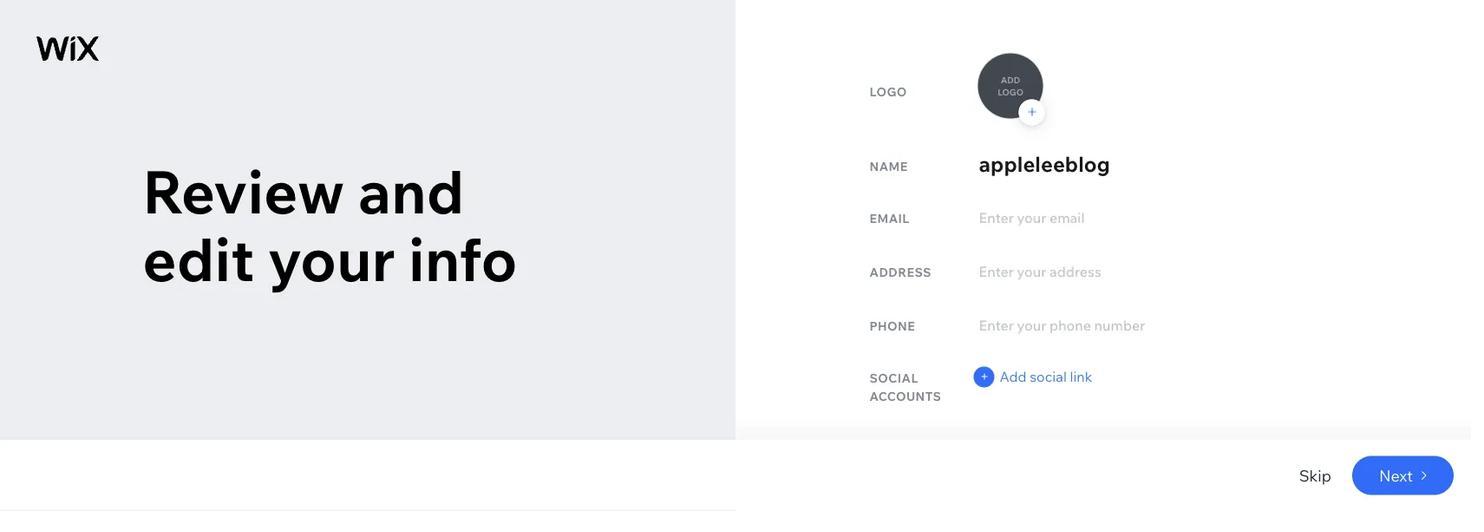 Task type: vqa. For each thing, say whether or not it's contained in the screenshot.
Dev Mode
no



Task type: describe. For each thing, give the bounding box(es) containing it.
info
[[409, 222, 518, 296]]

email
[[870, 210, 910, 225]]

Enter your business name text field
[[977, 150, 1337, 176]]

1 horizontal spatial logo
[[998, 86, 1024, 97]]

social
[[1030, 368, 1067, 385]]

you
[[143, 222, 247, 296]]

review
[[143, 154, 345, 228]]

name
[[870, 158, 908, 173]]

accounts
[[870, 389, 942, 404]]

home
[[66, 51, 103, 66]]

skip for pick a theme you like
[[1299, 466, 1332, 485]]

social accounts
[[870, 370, 942, 404]]

review and edit your info
[[143, 154, 518, 296]]

add
[[1000, 368, 1027, 385]]

add social link
[[1000, 368, 1093, 385]]

a
[[277, 154, 311, 228]]

link
[[1070, 368, 1093, 385]]

theme
[[324, 154, 505, 228]]



Task type: locate. For each thing, give the bounding box(es) containing it.
logo down 'add'
[[998, 86, 1024, 97]]

add
[[1001, 74, 1021, 85]]

add logo
[[998, 74, 1024, 97]]

0 horizontal spatial logo
[[870, 84, 907, 99]]

like
[[260, 222, 359, 296]]

and
[[358, 154, 464, 228]]

phone
[[870, 318, 915, 333]]

address
[[870, 264, 932, 279]]

logo up name
[[870, 84, 907, 99]]

next
[[1379, 465, 1413, 485], [1379, 465, 1413, 485]]

Enter your phone number text field
[[977, 314, 1337, 336]]

your
[[268, 222, 395, 296]]

pick
[[143, 154, 264, 228]]

Enter your address text field
[[977, 260, 1337, 282]]

skip
[[1299, 466, 1332, 485], [1299, 466, 1332, 485]]

skip for review and edit your info
[[1299, 466, 1332, 485]]

edit
[[143, 222, 255, 296]]

Enter your email text field
[[977, 206, 1337, 229]]

social
[[870, 370, 919, 386]]

pick a theme you like
[[143, 154, 505, 296]]

logo
[[870, 84, 907, 99], [998, 86, 1024, 97]]



